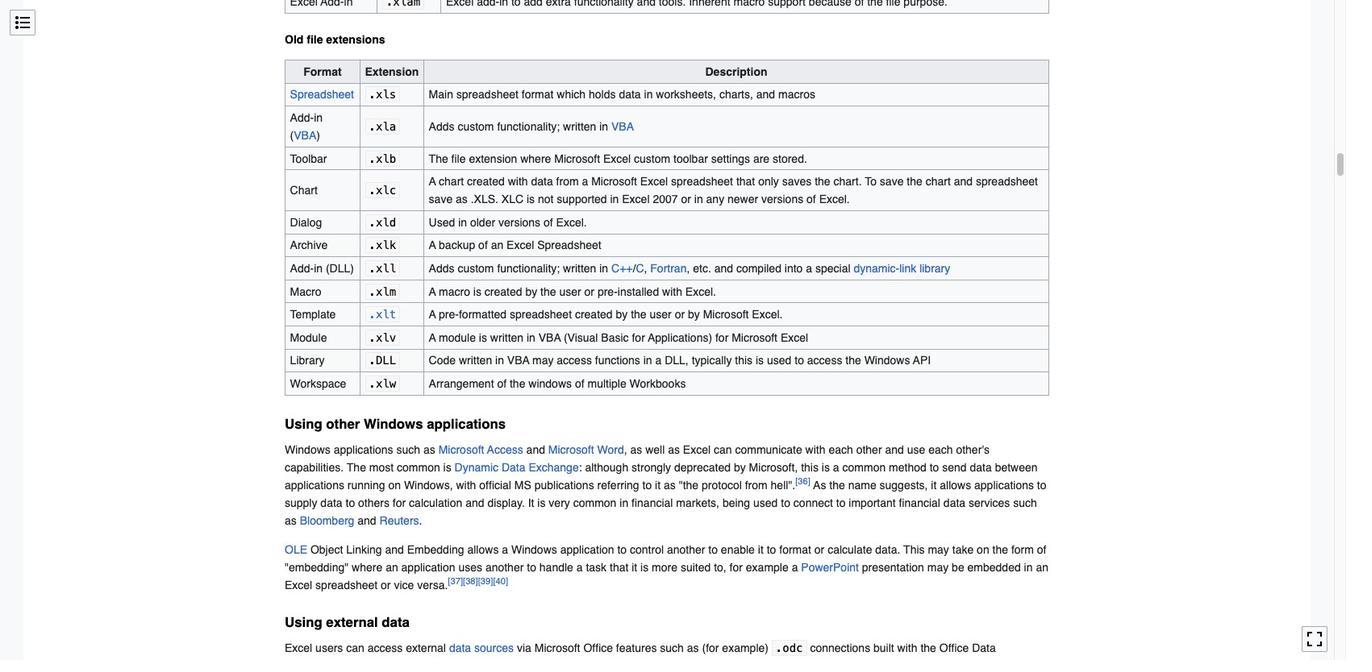 Task type: describe. For each thing, give the bounding box(es) containing it.
2 horizontal spatial ,
[[687, 262, 690, 275]]

.xls
[[369, 88, 396, 101]]

in down holds
[[600, 120, 608, 133]]

1 vertical spatial versions
[[499, 216, 541, 229]]

in inside "as the name suggests, it allows applications to supply data to others for calculation and display. it is very common in financial markets, being used to connect to important financial data services such as"
[[620, 497, 629, 510]]

microsoft inside a chart created with data from a microsoft excel spreadsheet that only saves the chart. to save the chart and spreadsheet save as .xls. xlc is not supported in excel 2007 or in any newer versions of excel.
[[592, 175, 637, 188]]

/
[[633, 262, 636, 275]]

1 horizontal spatial user
[[650, 308, 672, 321]]

library
[[290, 355, 325, 367]]

stored.
[[773, 152, 808, 165]]

.xlc
[[369, 184, 396, 197]]

as left well
[[631, 444, 643, 457]]

is inside : although strongly deprecated by microsoft, this is a common method to send data between applications running on windows, with official ms publications referring to it as "the protocol from hell".
[[822, 462, 830, 474]]

windows up capabilities.
[[285, 444, 331, 457]]

in right supported
[[610, 193, 619, 206]]

data up the files
[[449, 643, 471, 655]]

is inside object linking and embedding allows a windows application to control another to enable it to format or calculate data. this may take on the form of "embedding" where an application uses another to handle a task that it is more suited to, for example a
[[641, 562, 649, 575]]

format.
[[363, 660, 398, 661]]

1 horizontal spatial application
[[560, 544, 614, 557]]

or inside "presentation may be embedded in an excel spreadsheet or vice versa."
[[381, 579, 391, 592]]

1 horizontal spatial pre-
[[598, 285, 618, 298]]

(visual
[[564, 331, 598, 344]]

where inside object linking and embedding allows a windows application to control another to enable it to format or calculate data. this may take on the form of "embedding" where an application uses another to handle a task that it is more suited to, for example a
[[352, 562, 383, 575]]

of down not
[[544, 216, 553, 229]]

is right "macro"
[[473, 285, 482, 298]]

in left (dll)
[[314, 262, 323, 275]]

of inside a chart created with data from a microsoft excel spreadsheet that only saves the chart. to save the chart and spreadsheet save as .xls. xlc is not supported in excel 2007 or in any newer versions of excel.
[[807, 193, 816, 206]]

it down the control
[[632, 562, 638, 575]]

1 vertical spatial application
[[401, 562, 455, 575]]

with inside , as well as excel can communicate with each other and use each other's capabilities.  the most common is
[[806, 444, 826, 457]]

can inside , as well as excel can communicate with each other and use each other's capabilities.  the most common is
[[714, 444, 732, 457]]

dll,
[[665, 355, 689, 367]]

supplied
[[688, 660, 730, 661]]

as up windows,
[[424, 444, 436, 457]]

fullscreen image
[[1307, 632, 1323, 648]]

is right typically
[[756, 355, 764, 367]]

, inside , as well as excel can communicate with each other and use each other's capabilities.  the most common is
[[624, 444, 627, 457]]

windows down .xlw
[[364, 416, 423, 433]]

data inside a chart created with data from a microsoft excel spreadsheet that only saves the chart. to save the chart and spreadsheet save as .xls. xlc is not supported in excel 2007 or in any newer versions of excel.
[[531, 175, 553, 188]]

1 horizontal spatial ,
[[644, 262, 647, 275]]

spreadsheet link
[[290, 88, 354, 101]]

not
[[538, 193, 554, 206]]

[39] link
[[478, 576, 493, 588]]

the right to
[[907, 175, 923, 188]]

applications inside : although strongly deprecated by microsoft, this is a common method to send data between applications running on windows, with official ms publications referring to it as "the protocol from hell".
[[285, 479, 344, 492]]

template
[[290, 308, 336, 321]]

1 office from the left
[[584, 643, 613, 655]]

chart.
[[834, 175, 862, 188]]

task
[[586, 562, 607, 575]]

[40]
[[493, 576, 508, 588]]

with inside connections built with the office data connection file format. excel files themselves may be updated using a microsoft supplied
[[898, 643, 918, 655]]

main spreadsheet format which holds data in worksheets, charts, and macros
[[429, 88, 816, 101]]

adds custom functionality; written in c++ / c , fortran , etc. and compiled into a special dynamic-link library
[[429, 262, 951, 275]]

arrangement of the windows of multiple workbooks
[[429, 378, 686, 391]]

the left chart.
[[815, 175, 831, 188]]

to
[[865, 175, 877, 188]]

.xld
[[369, 216, 396, 229]]

saves
[[782, 175, 812, 188]]

written up arrangement
[[459, 355, 492, 367]]

suited
[[681, 562, 711, 575]]

a inside connections built with the office data connection file format. excel files themselves may be updated using a microsoft supplied
[[630, 660, 636, 661]]

access
[[487, 444, 523, 457]]

office inside connections built with the office data connection file format. excel files themselves may be updated using a microsoft supplied
[[940, 643, 969, 655]]

embedding
[[407, 544, 464, 557]]

1 vertical spatial save
[[429, 193, 453, 206]]

code written in vba may access functions in a dll, typically this is used to access the windows api
[[429, 355, 931, 367]]

by inside : although strongly deprecated by microsoft, this is a common method to send data between applications running on windows, with official ms publications referring to it as "the protocol from hell".
[[734, 462, 746, 474]]

using external data
[[285, 615, 410, 631]]

(for
[[702, 643, 719, 655]]

excel. inside a chart created with data from a microsoft excel spreadsheet that only saves the chart. to save the chart and spreadsheet save as .xls. xlc is not supported in excel 2007 or in any newer versions of excel.
[[819, 193, 850, 206]]

backup
[[439, 239, 475, 252]]

data down vice
[[382, 615, 410, 631]]

2007
[[653, 193, 678, 206]]

is inside a chart created with data from a microsoft excel spreadsheet that only saves the chart. to save the chart and spreadsheet save as .xls. xlc is not supported in excel 2007 or in any newer versions of excel.
[[527, 193, 535, 206]]

an inside object linking and embedding allows a windows application to control another to enable it to format or calculate data. this may take on the form of "embedding" where an application uses another to handle a task that it is more suited to, for example a
[[386, 562, 398, 575]]

in down formatted
[[495, 355, 504, 367]]

uses
[[459, 562, 482, 575]]

1 vertical spatial created
[[485, 285, 522, 298]]

versions inside a chart created with data from a microsoft excel spreadsheet that only saves the chart. to save the chart and spreadsheet save as .xls. xlc is not supported in excel 2007 or in any newer versions of excel.
[[762, 193, 804, 206]]

2 each from the left
[[929, 444, 953, 457]]

excel left 2007
[[622, 193, 650, 206]]

using
[[599, 660, 626, 661]]

library
[[920, 262, 951, 275]]

dynamic data exchange
[[455, 462, 579, 474]]

the inside connections built with the office data connection file format. excel files themselves may be updated using a microsoft supplied
[[921, 643, 937, 655]]

exchange
[[529, 462, 579, 474]]

0 vertical spatial another
[[667, 544, 706, 557]]

hell".
[[771, 479, 796, 492]]

as inside a chart created with data from a microsoft excel spreadsheet that only saves the chart. to save the chart and spreadsheet save as .xls. xlc is not supported in excel 2007 or in any newer versions of excel.
[[456, 193, 468, 206]]

data up bloomberg link
[[321, 497, 343, 510]]

allows inside "as the name suggests, it allows applications to supply data to others for calculation and display. it is very common in financial markets, being used to connect to important financial data services such as"
[[940, 479, 972, 492]]

[37]
[[448, 576, 463, 588]]

1 horizontal spatial access
[[557, 355, 592, 367]]

.xlt link
[[369, 308, 396, 321]]

chart
[[290, 184, 318, 197]]

more
[[652, 562, 678, 575]]

with inside : although strongly deprecated by microsoft, this is a common method to send data between applications running on windows, with official ms publications referring to it as "the protocol from hell".
[[456, 479, 476, 492]]

a for a chart created with data from a microsoft excel spreadsheet that only saves the chart. to save the chart and spreadsheet save as .xls. xlc is not supported in excel 2007 or in any newer versions of excel.
[[429, 175, 436, 188]]

2 vertical spatial such
[[660, 643, 684, 655]]

is inside , as well as excel can communicate with each other and use each other's capabilities.  the most common is
[[443, 462, 452, 474]]

0 vertical spatial such
[[397, 444, 420, 457]]

that inside a chart created with data from a microsoft excel spreadsheet that only saves the chart. to save the chart and spreadsheet save as .xls. xlc is not supported in excel 2007 or in any newer versions of excel.
[[737, 175, 755, 188]]

2 chart from the left
[[926, 175, 951, 188]]

excel users can access external data sources via microsoft office features such as (for example) .odc
[[285, 643, 803, 655]]

excel. down the 'compiled'
[[752, 308, 783, 321]]

0 vertical spatial user
[[560, 285, 581, 298]]

is down formatted
[[479, 331, 487, 344]]

description
[[706, 65, 768, 78]]

a for a pre-formatted spreadsheet created by the user or by microsoft excel.
[[429, 308, 436, 321]]

the left windows
[[510, 378, 526, 391]]

0 vertical spatial data
[[502, 462, 526, 474]]

holds
[[589, 88, 616, 101]]

data right holds
[[619, 88, 641, 101]]

created inside a chart created with data from a microsoft excel spreadsheet that only saves the chart. to save the chart and spreadsheet save as .xls. xlc is not supported in excel 2007 or in any newer versions of excel.
[[467, 175, 505, 188]]

display.
[[488, 497, 525, 510]]

in left "c++"
[[600, 262, 608, 275]]

or up a pre-formatted spreadsheet created by the user or by microsoft excel. on the top of the page
[[585, 285, 595, 298]]

)
[[317, 129, 320, 142]]

as right well
[[668, 444, 680, 457]]

adds custom functionality; written in vba
[[429, 120, 634, 133]]

dynamic
[[455, 462, 499, 474]]

object
[[311, 544, 343, 557]]

dynamic-link library link
[[854, 262, 951, 275]]

use
[[907, 444, 926, 457]]

as the name suggests, it allows applications to supply data to others for calculation and display. it is very common in financial markets, being used to connect to important financial data services such as
[[285, 479, 1047, 528]]

in inside add-in (
[[314, 111, 323, 124]]

format
[[304, 65, 342, 78]]

vba down main spreadsheet format which holds data in worksheets, charts, and macros
[[612, 120, 634, 133]]

by up a module is written in vba (visual basic for applications) for microsoft excel at the bottom of the page
[[616, 308, 628, 321]]

1 horizontal spatial where
[[521, 152, 551, 165]]

1 chart from the left
[[439, 175, 464, 188]]

[38] link
[[463, 576, 478, 588]]

excel inside "presentation may be embedded in an excel spreadsheet or vice versa."
[[285, 579, 312, 592]]

take
[[953, 544, 974, 557]]

reuters
[[380, 515, 419, 528]]

excel up 2007
[[640, 175, 668, 188]]

connection
[[285, 660, 342, 661]]

may up windows
[[533, 355, 554, 367]]

.xll
[[369, 262, 396, 275]]

"embedding"
[[285, 562, 349, 575]]

(dll)
[[326, 262, 354, 275]]

or up applications)
[[675, 308, 685, 321]]

.xlm
[[369, 285, 396, 298]]

very
[[549, 497, 570, 510]]

powerpoint
[[801, 562, 859, 575]]

a up "[40]"
[[502, 544, 508, 557]]

1 vertical spatial spreadsheet
[[538, 239, 602, 252]]

in left any
[[695, 193, 703, 206]]

format inside object linking and embedding allows a windows application to control another to enable it to format or calculate data. this may take on the form of "embedding" where an application uses another to handle a task that it is more suited to, for example a
[[780, 544, 812, 557]]

and inside object linking and embedding allows a windows application to control another to enable it to format or calculate data. this may take on the form of "embedding" where an application uses another to handle a task that it is more suited to, for example a
[[385, 544, 404, 557]]

word
[[597, 444, 624, 457]]

bloomberg and reuters .
[[300, 515, 422, 528]]

excel inside connections built with the office data connection file format. excel files themselves may be updated using a microsoft supplied
[[401, 660, 429, 661]]

of left multiple
[[575, 378, 585, 391]]

connect
[[794, 497, 833, 510]]

compiled
[[737, 262, 782, 275]]

1 horizontal spatial save
[[880, 175, 904, 188]]

toolbar
[[674, 152, 708, 165]]

vba up toolbar
[[294, 129, 317, 142]]

microsoft,
[[749, 462, 798, 474]]

which
[[557, 88, 586, 101]]

calculation
[[409, 497, 463, 510]]

only
[[759, 175, 779, 188]]

as left '(for'
[[687, 643, 699, 655]]

calculate
[[828, 544, 873, 557]]

microsoft word link
[[549, 444, 624, 457]]

add-in (dll)
[[290, 262, 354, 275]]

vba link for )
[[294, 129, 317, 142]]

common inside , as well as excel can communicate with each other and use each other's capabilities.  the most common is
[[397, 462, 440, 474]]

updated
[[555, 660, 596, 661]]

it inside "as the name suggests, it allows applications to supply data to others for calculation and display. it is very common in financial markets, being used to connect to important financial data services such as"
[[931, 479, 937, 492]]

listbullet image
[[15, 15, 31, 31]]

a inside a chart created with data from a microsoft excel spreadsheet that only saves the chart. to save the chart and spreadsheet save as .xls. xlc is not supported in excel 2007 or in any newer versions of excel.
[[582, 175, 588, 188]]

vba up windows
[[507, 355, 530, 367]]

windows applications such as microsoft access and microsoft word
[[285, 444, 624, 457]]

basic
[[601, 331, 629, 344]]

control
[[630, 544, 664, 557]]

applications up most
[[334, 444, 393, 457]]

a left dll,
[[656, 355, 662, 367]]

a chart created with data from a microsoft excel spreadsheet that only saves the chart. to save the chart and spreadsheet save as .xls. xlc is not supported in excel 2007 or in any newer versions of excel.
[[429, 175, 1038, 206]]

and inside "as the name suggests, it allows applications to supply data to others for calculation and display. it is very common in financial markets, being used to connect to important financial data services such as"
[[466, 497, 485, 510]]

adds for adds custom functionality; written in c++ / c , fortran , etc. and compiled into a special dynamic-link library
[[429, 262, 455, 275]]

1 vertical spatial external
[[406, 643, 446, 655]]

add-in (
[[290, 111, 323, 142]]

0 vertical spatial other
[[326, 416, 360, 433]]

may inside "presentation may be embedded in an excel spreadsheet or vice versa."
[[928, 562, 949, 575]]

excel inside , as well as excel can communicate with each other and use each other's capabilities.  the most common is
[[683, 444, 711, 457]]

2 vertical spatial created
[[575, 308, 613, 321]]

1 vertical spatial pre-
[[439, 308, 459, 321]]

are
[[753, 152, 770, 165]]

applications inside "as the name suggests, it allows applications to supply data to others for calculation and display. it is very common in financial markets, being used to connect to important financial data services such as"
[[975, 479, 1034, 492]]

the left api
[[846, 355, 862, 367]]

a for a macro is created by the user or pre-installed with excel.
[[429, 285, 436, 298]]

.
[[419, 515, 422, 528]]

this inside : although strongly deprecated by microsoft, this is a common method to send data between applications running on windows, with official ms publications referring to it as "the protocol from hell".
[[801, 462, 819, 474]]

custom for vba
[[458, 120, 494, 133]]

in up the workbooks
[[644, 355, 652, 367]]

microsoft inside connections built with the office data connection file format. excel files themselves may be updated using a microsoft supplied
[[639, 660, 685, 661]]

data left services
[[944, 497, 966, 510]]

a right into
[[806, 262, 813, 275]]

as inside "as the name suggests, it allows applications to supply data to others for calculation and display. it is very common in financial markets, being used to connect to important financial data services such as"
[[285, 515, 297, 528]]

the down a backup of an excel spreadsheet
[[541, 285, 556, 298]]

for up typically
[[716, 331, 729, 344]]

for inside object linking and embedding allows a windows application to control another to enable it to format or calculate data. this may take on the form of "embedding" where an application uses another to handle a task that it is more suited to, for example a
[[730, 562, 743, 575]]

adds for adds custom functionality; written in vba
[[429, 120, 455, 133]]

0 vertical spatial the
[[429, 152, 448, 165]]

by up applications)
[[688, 308, 700, 321]]



Task type: locate. For each thing, give the bounding box(es) containing it.
0 horizontal spatial office
[[584, 643, 613, 655]]

1 adds from the top
[[429, 120, 455, 133]]

with inside a chart created with data from a microsoft excel spreadsheet that only saves the chart. to save the chart and spreadsheet save as .xls. xlc is not supported in excel 2007 or in any newer versions of excel.
[[508, 175, 528, 188]]

written for adds custom functionality; written in vba
[[563, 120, 597, 133]]

this up [36] at the right bottom of the page
[[801, 462, 819, 474]]

into
[[785, 262, 803, 275]]

chart right to
[[926, 175, 951, 188]]

0 vertical spatial save
[[880, 175, 904, 188]]

settings
[[711, 152, 750, 165]]

2 functionality; from the top
[[497, 262, 560, 275]]

0 vertical spatial add-
[[290, 111, 314, 124]]

each up send
[[929, 444, 953, 457]]

with up xlc
[[508, 175, 528, 188]]

add- for add-in (
[[290, 111, 314, 124]]

windows inside object linking and embedding allows a windows application to control another to enable it to format or calculate data. this may take on the form of "embedding" where an application uses another to handle a task that it is more suited to, for example a
[[511, 544, 557, 557]]

1 vertical spatial from
[[745, 479, 768, 492]]

connections
[[810, 643, 871, 655]]

[36]
[[796, 476, 811, 488]]

being
[[723, 497, 750, 510]]

0 horizontal spatial spreadsheet
[[290, 88, 354, 101]]

0 vertical spatial can
[[714, 444, 732, 457]]

be inside connections built with the office data connection file format. excel files themselves may be updated using a microsoft supplied
[[540, 660, 552, 661]]

0 horizontal spatial common
[[397, 462, 440, 474]]

such right features
[[660, 643, 684, 655]]

a inside a chart created with data from a microsoft excel spreadsheet that only saves the chart. to save the chart and spreadsheet save as .xls. xlc is not supported in excel 2007 or in any newer versions of excel.
[[429, 175, 436, 188]]

0 vertical spatial functionality;
[[497, 120, 560, 133]]

1 vertical spatial on
[[977, 544, 990, 557]]

other up name
[[857, 444, 882, 457]]

1 vertical spatial used
[[754, 497, 778, 510]]

0 horizontal spatial save
[[429, 193, 453, 206]]

common inside : although strongly deprecated by microsoft, this is a common method to send data between applications running on windows, with official ms publications referring to it as "the protocol from hell".
[[843, 462, 886, 474]]

created
[[467, 175, 505, 188], [485, 285, 522, 298], [575, 308, 613, 321]]

of down older
[[479, 239, 488, 252]]

0 vertical spatial that
[[737, 175, 755, 188]]

1 vertical spatial file
[[452, 152, 466, 165]]

1 horizontal spatial versions
[[762, 193, 804, 206]]

: although strongly deprecated by microsoft, this is a common method to send data between applications running on windows, with official ms publications referring to it as "the protocol from hell".
[[285, 462, 1038, 492]]

excel up supported
[[603, 152, 631, 165]]

with down dynamic
[[456, 479, 476, 492]]

file inside connections built with the office data connection file format. excel files themselves may be updated using a microsoft supplied
[[345, 660, 360, 661]]

0 horizontal spatial such
[[397, 444, 420, 457]]

0 horizontal spatial where
[[352, 562, 383, 575]]

common inside "as the name suggests, it allows applications to supply data to others for calculation and display. it is very common in financial markets, being used to connect to important financial data services such as"
[[573, 497, 617, 510]]

method
[[889, 462, 927, 474]]

macros
[[779, 88, 816, 101]]

0 horizontal spatial each
[[829, 444, 853, 457]]

the left extension
[[429, 152, 448, 165]]

between
[[995, 462, 1038, 474]]

adds up "macro"
[[429, 262, 455, 275]]

in left (visual
[[527, 331, 536, 344]]

1 horizontal spatial other
[[857, 444, 882, 457]]

1 vertical spatial format
[[780, 544, 812, 557]]

via
[[517, 643, 532, 655]]

powerpoint link
[[801, 562, 859, 575]]

1 horizontal spatial on
[[977, 544, 990, 557]]

vba )
[[294, 129, 320, 142]]

may right the presentation
[[928, 562, 949, 575]]

1 vertical spatial where
[[352, 562, 383, 575]]

file for the
[[452, 152, 466, 165]]

the
[[429, 152, 448, 165], [347, 462, 366, 474]]

handle
[[540, 562, 574, 575]]

another up suited
[[667, 544, 706, 557]]

name
[[849, 479, 877, 492]]

windows left api
[[865, 355, 910, 367]]

1 vertical spatial data
[[972, 643, 996, 655]]

old file extensions
[[285, 33, 385, 46]]

a left backup
[[429, 239, 436, 252]]

common up windows,
[[397, 462, 440, 474]]

save up used
[[429, 193, 453, 206]]

0 vertical spatial custom
[[458, 120, 494, 133]]

protocol
[[702, 479, 742, 492]]

0 vertical spatial from
[[556, 175, 579, 188]]

module
[[439, 331, 476, 344]]

2 horizontal spatial access
[[808, 355, 843, 367]]

format up "adds custom functionality; written in vba"
[[522, 88, 554, 101]]

1 horizontal spatial such
[[660, 643, 684, 655]]

as inside : although strongly deprecated by microsoft, this is a common method to send data between applications running on windows, with official ms publications referring to it as "the protocol from hell".
[[664, 479, 676, 492]]

0 horizontal spatial allows
[[468, 544, 499, 557]]

reuters link
[[380, 515, 419, 528]]

from inside a chart created with data from a microsoft excel spreadsheet that only saves the chart. to save the chart and spreadsheet save as .xls. xlc is not supported in excel 2007 or in any newer versions of excel.
[[556, 175, 579, 188]]

spreadsheet up a macro is created by the user or pre-installed with excel.
[[538, 239, 602, 252]]

1 horizontal spatial can
[[714, 444, 732, 457]]

a up used
[[429, 175, 436, 188]]

as
[[814, 479, 827, 492]]

1 horizontal spatial an
[[491, 239, 504, 252]]

2 add- from the top
[[290, 262, 314, 275]]

1 horizontal spatial each
[[929, 444, 953, 457]]

extensions
[[326, 33, 385, 46]]

capabilities.
[[285, 462, 344, 474]]

excel. down supported
[[556, 216, 587, 229]]

custom
[[458, 120, 494, 133], [634, 152, 671, 165], [458, 262, 494, 275]]

4 a from the top
[[429, 308, 436, 321]]

in left worksheets,
[[644, 88, 653, 101]]

1 vertical spatial user
[[650, 308, 672, 321]]

such inside "as the name suggests, it allows applications to supply data to others for calculation and display. it is very common in financial markets, being used to connect to important financial data services such as"
[[1014, 497, 1037, 510]]

may down via
[[515, 660, 537, 661]]

in inside "presentation may be embedded in an excel spreadsheet or vice versa."
[[1024, 562, 1033, 575]]

0 vertical spatial created
[[467, 175, 505, 188]]

another up "[40]"
[[486, 562, 524, 575]]

3 a from the top
[[429, 285, 436, 298]]

the inside object linking and embedding allows a windows application to control another to enable it to format or calculate data. this may take on the form of "embedding" where an application uses another to handle a task that it is more suited to, for example a
[[993, 544, 1009, 557]]

a for a backup of an excel spreadsheet
[[429, 239, 436, 252]]

2 a from the top
[[429, 239, 436, 252]]

user
[[560, 285, 581, 298], [650, 308, 672, 321]]

1 vertical spatial other
[[857, 444, 882, 457]]

excel. down the etc. on the top of the page
[[686, 285, 716, 298]]

on inside : although strongly deprecated by microsoft, this is a common method to send data between applications running on windows, with official ms publications referring to it as "the protocol from hell".
[[388, 479, 401, 492]]

excel up "connection"
[[285, 643, 312, 655]]

using up "users"
[[285, 615, 322, 631]]

as
[[456, 193, 468, 206], [424, 444, 436, 457], [631, 444, 643, 457], [668, 444, 680, 457], [664, 479, 676, 492], [285, 515, 297, 528], [687, 643, 699, 655]]

0 horizontal spatial from
[[556, 175, 579, 188]]

on down most
[[388, 479, 401, 492]]

for inside "as the name suggests, it allows applications to supply data to others for calculation and display. it is very common in financial markets, being used to connect to important financial data services such as"
[[393, 497, 406, 510]]

file left extension
[[452, 152, 466, 165]]

of right arrangement
[[497, 378, 507, 391]]

a left module
[[429, 331, 436, 344]]

is inside "as the name suggests, it allows applications to supply data to others for calculation and display. it is very common in financial markets, being used to connect to important financial data services such as"
[[538, 497, 546, 510]]

may inside object linking and embedding allows a windows application to control another to enable it to format or calculate data. this may take on the form of "embedding" where an application uses another to handle a task that it is more suited to, for example a
[[928, 544, 950, 557]]

an
[[491, 239, 504, 252], [386, 562, 398, 575], [1036, 562, 1049, 575]]

main
[[429, 88, 453, 101]]

is up as
[[822, 462, 830, 474]]

1 functionality; from the top
[[497, 120, 560, 133]]

application up versa.
[[401, 562, 455, 575]]

embedded
[[968, 562, 1021, 575]]

custom for c++
[[458, 262, 494, 275]]

old
[[285, 33, 304, 46]]

0 horizontal spatial vba link
[[294, 129, 317, 142]]

deprecated
[[674, 462, 731, 474]]

the inside "as the name suggests, it allows applications to supply data to others for calculation and display. it is very common in financial markets, being used to connect to important financial data services such as"
[[830, 479, 845, 492]]

common down referring
[[573, 497, 617, 510]]

2 horizontal spatial such
[[1014, 497, 1037, 510]]

1 vertical spatial using
[[285, 615, 322, 631]]

1 vertical spatial the
[[347, 462, 366, 474]]

supported
[[557, 193, 607, 206]]

1 each from the left
[[829, 444, 853, 457]]

in up )
[[314, 111, 323, 124]]

1 horizontal spatial from
[[745, 479, 768, 492]]

used down hell".
[[754, 497, 778, 510]]

functions
[[595, 355, 641, 367]]

1 vertical spatial can
[[346, 643, 365, 655]]

it up example on the right bottom of page
[[758, 544, 764, 557]]

1 vertical spatial add-
[[290, 262, 314, 275]]

is left not
[[527, 193, 535, 206]]

vba link up toolbar
[[294, 129, 317, 142]]

1 a from the top
[[429, 175, 436, 188]]

excel
[[603, 152, 631, 165], [640, 175, 668, 188], [622, 193, 650, 206], [507, 239, 534, 252], [781, 331, 809, 344], [683, 444, 711, 457], [285, 579, 312, 592], [285, 643, 312, 655], [401, 660, 429, 661]]

1 horizontal spatial data
[[972, 643, 996, 655]]

versa.
[[417, 579, 448, 592]]

custom down backup
[[458, 262, 494, 275]]

it inside : although strongly deprecated by microsoft, this is a common method to send data between applications running on windows, with official ms publications referring to it as "the protocol from hell".
[[655, 479, 661, 492]]

.xlb
[[369, 152, 396, 165]]

0 horizontal spatial format
[[522, 88, 554, 101]]

on right take
[[977, 544, 990, 557]]

microsoft access link
[[439, 444, 523, 457]]

0 horizontal spatial on
[[388, 479, 401, 492]]

features
[[616, 643, 657, 655]]

[39]
[[478, 576, 493, 588]]

0 horizontal spatial access
[[368, 643, 403, 655]]

by down a backup of an excel spreadsheet
[[526, 285, 538, 298]]

using for using other windows applications
[[285, 416, 322, 433]]

a module is written in vba (visual basic for applications) for microsoft excel
[[429, 331, 809, 344]]

windows
[[529, 378, 572, 391]]

pre- up a pre-formatted spreadsheet created by the user or by microsoft excel. on the top of the page
[[598, 285, 618, 298]]

the down installed
[[631, 308, 647, 321]]

0 horizontal spatial that
[[610, 562, 629, 575]]

1 horizontal spatial financial
[[899, 497, 941, 510]]

special
[[816, 262, 851, 275]]

be inside "presentation may be embedded in an excel spreadsheet or vice versa."
[[952, 562, 965, 575]]

1 horizontal spatial vba link
[[612, 120, 634, 133]]

from down microsoft,
[[745, 479, 768, 492]]

services
[[969, 497, 1010, 510]]

, right /
[[644, 262, 647, 275]]

fortran link
[[651, 262, 687, 275]]

a left task on the bottom
[[577, 562, 583, 575]]

0 vertical spatial allows
[[940, 479, 972, 492]]

that right task on the bottom
[[610, 562, 629, 575]]

that inside object linking and embedding allows a windows application to control another to enable it to format or calculate data. this may take on the form of "embedding" where an application uses another to handle a task that it is more suited to, for example a
[[610, 562, 629, 575]]

excel down "embedding"
[[285, 579, 312, 592]]

charts,
[[720, 88, 754, 101]]

2 using from the top
[[285, 615, 322, 631]]

be down take
[[952, 562, 965, 575]]

functionality; for c++
[[497, 262, 560, 275]]

with down fortran
[[662, 285, 683, 298]]

0 horizontal spatial an
[[386, 562, 398, 575]]

newer
[[728, 193, 759, 206]]

ole link
[[285, 544, 307, 557]]

1 horizontal spatial external
[[406, 643, 446, 655]]

5 a from the top
[[429, 331, 436, 344]]

0 vertical spatial file
[[307, 33, 323, 46]]

1 vertical spatial adds
[[429, 262, 455, 275]]

1 vertical spatial functionality;
[[497, 262, 560, 275]]

1 horizontal spatial allows
[[940, 479, 972, 492]]

0 vertical spatial spreadsheet
[[290, 88, 354, 101]]

allows inside object linking and embedding allows a windows application to control another to enable it to format or calculate data. this may take on the form of "embedding" where an application uses another to handle a task that it is more suited to, for example a
[[468, 544, 499, 557]]

1 vertical spatial that
[[610, 562, 629, 575]]

excel. down chart.
[[819, 193, 850, 206]]

a up code on the bottom left of page
[[429, 308, 436, 321]]

0 vertical spatial this
[[735, 355, 753, 367]]

is right it
[[538, 497, 546, 510]]

1 using from the top
[[285, 416, 322, 433]]

as left .xls.
[[456, 193, 468, 206]]

a right example on the right bottom of page
[[792, 562, 798, 575]]

using
[[285, 416, 322, 433], [285, 615, 322, 631]]

1 vertical spatial allows
[[468, 544, 499, 557]]

versions down only
[[762, 193, 804, 206]]

with right built
[[898, 643, 918, 655]]

0 vertical spatial used
[[767, 355, 792, 367]]

or left vice
[[381, 579, 391, 592]]

0 vertical spatial where
[[521, 152, 551, 165]]

created up .xls.
[[467, 175, 505, 188]]

data up not
[[531, 175, 553, 188]]

strongly
[[632, 462, 671, 474]]

workbooks
[[630, 378, 686, 391]]

on inside object linking and embedding allows a windows application to control another to enable it to format or calculate data. this may take on the form of "embedding" where an application uses another to handle a task that it is more suited to, for example a
[[977, 544, 990, 557]]

1 vertical spatial another
[[486, 562, 524, 575]]

1 add- from the top
[[290, 111, 314, 124]]

a for a module is written in vba (visual basic for applications) for microsoft excel
[[429, 331, 436, 344]]

add- inside add-in (
[[290, 111, 314, 124]]

excel down used in older versions of excel.
[[507, 239, 534, 252]]

office up using
[[584, 643, 613, 655]]

user up a pre-formatted spreadsheet created by the user or by microsoft excel. on the top of the page
[[560, 285, 581, 298]]

windows up the handle
[[511, 544, 557, 557]]

0 vertical spatial be
[[952, 562, 965, 575]]

spreadsheet inside "presentation may be embedded in an excel spreadsheet or vice versa."
[[316, 579, 378, 592]]

using for using external data
[[285, 615, 322, 631]]

an inside "presentation may be embedded in an excel spreadsheet or vice versa."
[[1036, 562, 1049, 575]]

0 horizontal spatial can
[[346, 643, 365, 655]]

other down workspace
[[326, 416, 360, 433]]

pre-
[[598, 285, 618, 298], [439, 308, 459, 321]]

workspace
[[290, 378, 346, 391]]

excel down into
[[781, 331, 809, 344]]

1 horizontal spatial spreadsheet
[[538, 239, 602, 252]]

1 vertical spatial custom
[[634, 152, 671, 165]]

add- up macro
[[290, 262, 314, 275]]

from inside : although strongly deprecated by microsoft, this is a common method to send data between applications running on windows, with official ms publications referring to it as "the protocol from hell".
[[745, 479, 768, 492]]

in left older
[[458, 216, 467, 229]]

enable
[[721, 544, 755, 557]]

written for a module is written in vba (visual basic for applications) for microsoft excel
[[490, 331, 524, 344]]

1 vertical spatial such
[[1014, 497, 1037, 510]]

file for old
[[307, 33, 323, 46]]

1 horizontal spatial file
[[345, 660, 360, 661]]

format
[[522, 88, 554, 101], [780, 544, 812, 557]]

0 vertical spatial format
[[522, 88, 554, 101]]

written
[[563, 120, 597, 133], [563, 262, 597, 275], [490, 331, 524, 344], [459, 355, 492, 367]]

1 horizontal spatial office
[[940, 643, 969, 655]]

users
[[316, 643, 343, 655]]

applications up windows applications such as microsoft access and microsoft word
[[427, 416, 506, 433]]

c
[[636, 262, 644, 275]]

can right "users"
[[346, 643, 365, 655]]

2 vertical spatial file
[[345, 660, 360, 661]]

(
[[290, 129, 294, 142]]

0 horizontal spatial versions
[[499, 216, 541, 229]]

2 financial from the left
[[899, 497, 941, 510]]

of
[[807, 193, 816, 206], [544, 216, 553, 229], [479, 239, 488, 252], [497, 378, 507, 391], [575, 378, 585, 391], [1037, 544, 1047, 557]]

0 horizontal spatial external
[[326, 615, 378, 631]]

0 vertical spatial application
[[560, 544, 614, 557]]

for right basic
[[632, 331, 645, 344]]

2 adds from the top
[[429, 262, 455, 275]]

0 horizontal spatial user
[[560, 285, 581, 298]]

adds
[[429, 120, 455, 133], [429, 262, 455, 275]]

functionality; for vba
[[497, 120, 560, 133]]

used inside "as the name suggests, it allows applications to supply data to others for calculation and display. it is very common in financial markets, being used to connect to important financial data services such as"
[[754, 497, 778, 510]]

1 horizontal spatial this
[[801, 462, 819, 474]]

data inside : although strongly deprecated by microsoft, this is a common method to send data between applications running on windows, with official ms publications referring to it as "the protocol from hell".
[[970, 462, 992, 474]]

and inside , as well as excel can communicate with each other and use each other's capabilities.  the most common is
[[885, 444, 904, 457]]

a pre-formatted spreadsheet created by the user or by microsoft excel.
[[429, 308, 783, 321]]

custom up extension
[[458, 120, 494, 133]]

that up newer
[[737, 175, 755, 188]]

other inside , as well as excel can communicate with each other and use each other's capabilities.  the most common is
[[857, 444, 882, 457]]

data inside connections built with the office data connection file format. excel files themselves may be updated using a microsoft supplied
[[972, 643, 996, 655]]

or inside object linking and embedding allows a windows application to control another to enable it to format or calculate data. this may take on the form of "embedding" where an application uses another to handle a task that it is more suited to, for example a
[[815, 544, 825, 557]]

1 horizontal spatial format
[[780, 544, 812, 557]]

for up the reuters link on the bottom of the page
[[393, 497, 406, 510]]

0 vertical spatial using
[[285, 416, 322, 433]]

toolbar
[[290, 152, 327, 165]]

a
[[429, 175, 436, 188], [429, 239, 436, 252], [429, 285, 436, 298], [429, 308, 436, 321], [429, 331, 436, 344]]

module
[[290, 331, 327, 344]]

and inside a chart created with data from a microsoft excel spreadsheet that only saves the chart. to save the chart and spreadsheet save as .xls. xlc is not supported in excel 2007 or in any newer versions of excel.
[[954, 175, 973, 188]]

0 vertical spatial pre-
[[598, 285, 618, 298]]

.xlk
[[369, 239, 396, 252]]

2 vertical spatial custom
[[458, 262, 494, 275]]

2 office from the left
[[940, 643, 969, 655]]

or inside a chart created with data from a microsoft excel spreadsheet that only saves the chart. to save the chart and spreadsheet save as .xls. xlc is not supported in excel 2007 or in any newer versions of excel.
[[681, 193, 691, 206]]

financial
[[632, 497, 673, 510], [899, 497, 941, 510]]

0 horizontal spatial application
[[401, 562, 455, 575]]

0 horizontal spatial this
[[735, 355, 753, 367]]

of inside object linking and embedding allows a windows application to control another to enable it to format or calculate data. this may take on the form of "embedding" where an application uses another to handle a task that it is more suited to, for example a
[[1037, 544, 1047, 557]]

as left the "the
[[664, 479, 676, 492]]

important
[[849, 497, 896, 510]]

macro
[[290, 285, 322, 298]]

a inside : although strongly deprecated by microsoft, this is a common method to send data between applications running on windows, with official ms publications referring to it as "the protocol from hell".
[[833, 462, 840, 474]]

is
[[527, 193, 535, 206], [473, 285, 482, 298], [479, 331, 487, 344], [756, 355, 764, 367], [443, 462, 452, 474], [822, 462, 830, 474], [538, 497, 546, 510], [641, 562, 649, 575]]

1 horizontal spatial that
[[737, 175, 755, 188]]

financial down : although strongly deprecated by microsoft, this is a common method to send data between applications running on windows, with official ms publications referring to it as "the protocol from hell". in the bottom of the page
[[632, 497, 673, 510]]

1 horizontal spatial chart
[[926, 175, 951, 188]]

0 horizontal spatial data
[[502, 462, 526, 474]]

where down "adds custom functionality; written in vba"
[[521, 152, 551, 165]]

sources
[[474, 643, 514, 655]]

applications down between
[[975, 479, 1034, 492]]

vba left (visual
[[539, 331, 561, 344]]

0 horizontal spatial other
[[326, 416, 360, 433]]

vba link for adds custom functionality; written in vba
[[612, 120, 634, 133]]

written for adds custom functionality; written in c++ / c , fortran , etc. and compiled into a special dynamic-link library
[[563, 262, 597, 275]]

bloomberg link
[[300, 515, 355, 528]]

add- for add-in (dll)
[[290, 262, 314, 275]]

1 financial from the left
[[632, 497, 673, 510]]

suggests,
[[880, 479, 928, 492]]

vba
[[612, 120, 634, 133], [294, 129, 317, 142], [539, 331, 561, 344], [507, 355, 530, 367]]

that
[[737, 175, 755, 188], [610, 562, 629, 575]]

in
[[644, 88, 653, 101], [314, 111, 323, 124], [600, 120, 608, 133], [610, 193, 619, 206], [695, 193, 703, 206], [458, 216, 467, 229], [314, 262, 323, 275], [600, 262, 608, 275], [527, 331, 536, 344], [495, 355, 504, 367], [644, 355, 652, 367], [620, 497, 629, 510], [1024, 562, 1033, 575]]

supply
[[285, 497, 317, 510]]

applications
[[427, 416, 506, 433], [334, 444, 393, 457], [285, 479, 344, 492], [975, 479, 1034, 492]]

is down windows applications such as microsoft access and microsoft word
[[443, 462, 452, 474]]

may inside connections built with the office data connection file format. excel files themselves may be updated using a microsoft supplied
[[515, 660, 537, 661]]

a down features
[[630, 660, 636, 661]]

0 horizontal spatial the
[[347, 462, 366, 474]]

windows
[[865, 355, 910, 367], [364, 416, 423, 433], [285, 444, 331, 457], [511, 544, 557, 557]]

the inside , as well as excel can communicate with each other and use each other's capabilities.  the most common is
[[347, 462, 366, 474]]

form
[[1012, 544, 1034, 557]]



Task type: vqa. For each thing, say whether or not it's contained in the screenshot.
second Add- from the top
yes



